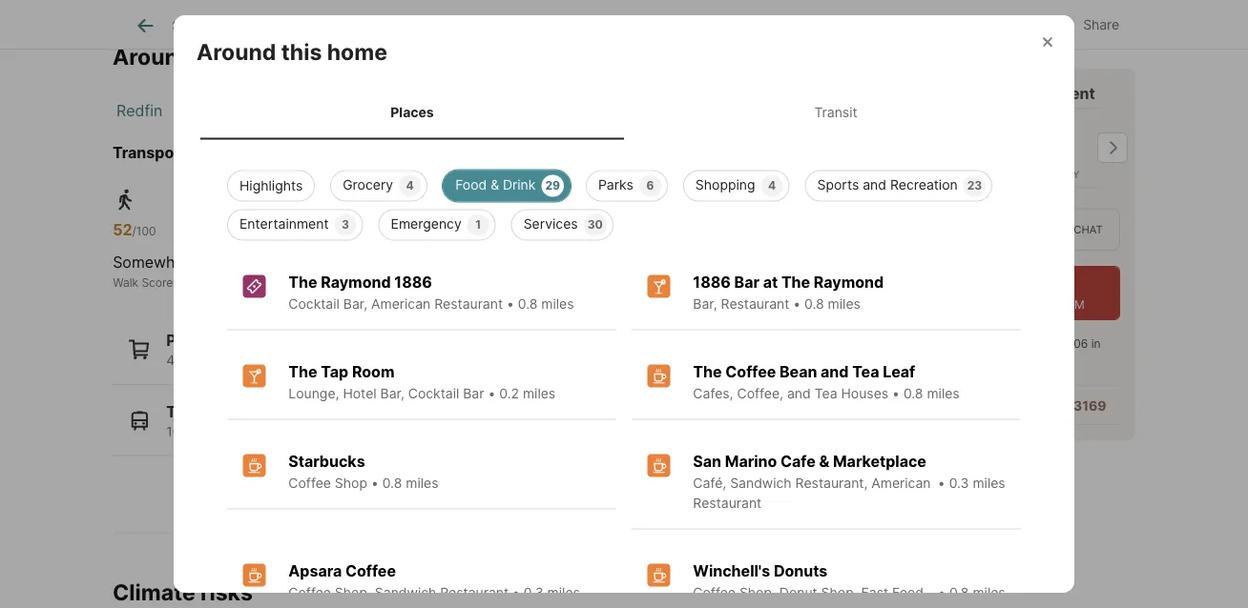 Task type: locate. For each thing, give the bounding box(es) containing it.
around down search
[[197, 38, 276, 65]]

donut
[[779, 585, 817, 602]]

1 vertical spatial 30
[[940, 355, 954, 369]]

and right sports
[[863, 177, 886, 193]]

bar, up cafes,
[[693, 296, 717, 312]]

4 for grocery
[[406, 179, 414, 193]]

the inside the raymond 1886 cocktail bar, american restaurant • 0.8 miles
[[288, 273, 317, 292]]

restaurant inside the raymond 1886 cocktail bar, american restaurant • 0.8 miles
[[434, 296, 503, 312]]

2 31 from the left
[[430, 221, 447, 240]]

redfin link
[[116, 102, 163, 120]]

6 inside places 4 groceries, 26 restaurants, 6 parks
[[344, 353, 353, 369]]

0 horizontal spatial 6
[[344, 353, 353, 369]]

• inside 1886 bar at the raymond bar, restaurant • 0.8 miles
[[793, 296, 801, 312]]

raymond
[[321, 273, 391, 292], [814, 273, 884, 292]]

coffee for starbucks
[[288, 476, 331, 492]]

0 vertical spatial cocktail
[[288, 296, 340, 312]]

via
[[1018, 223, 1036, 236]]

6 right parks
[[646, 179, 654, 193]]

2 /100 from the left
[[315, 225, 339, 239]]

0 horizontal spatial sandwich
[[375, 585, 436, 602]]

coffee,
[[737, 386, 783, 402]]

score right the bike
[[456, 276, 487, 290]]

3 tab from the left
[[485, 3, 637, 49]]

the inside the coffee bean and tea leaf cafes, coffee, and tea houses • 0.8 miles
[[693, 363, 722, 382]]

the for the raymond 1886
[[288, 273, 317, 292]]

6 left parks
[[344, 353, 353, 369]]

search
[[172, 17, 218, 34]]

cocktail up 267,
[[408, 386, 459, 402]]

this down search
[[197, 44, 238, 70]]

1 horizontal spatial 6
[[646, 179, 654, 193]]

1 vertical spatial &
[[819, 453, 830, 471]]

places up groceries,
[[166, 332, 216, 351]]

2 horizontal spatial 4
[[768, 179, 776, 193]]

county
[[384, 102, 436, 120]]

Saturday button
[[948, 108, 1025, 188]]

next image
[[1097, 133, 1128, 163]]

1 horizontal spatial /100
[[315, 225, 339, 239]]

9:00
[[1040, 298, 1064, 312]]

0 horizontal spatial /100
[[132, 225, 156, 239]]

0 vertical spatial food
[[455, 177, 487, 193]]

0 horizontal spatial score
[[142, 276, 173, 290]]

tour left the with
[[852, 84, 886, 103]]

0 horizontal spatial 31 /100
[[298, 221, 339, 240]]

coffee down starbucks
[[288, 476, 331, 492]]

places for places
[[391, 104, 434, 120]]

/100 inside 52 /100
[[132, 225, 156, 239]]

walkable
[[194, 254, 257, 272]]

0 horizontal spatial raymond
[[321, 273, 391, 292]]

1 vertical spatial tour
[[986, 223, 1015, 236]]

restaurant inside san marino cafe & marketplace café, sandwich restaurant, american restaurant • 0.3 miles
[[693, 496, 762, 512]]

restaurant inside 1886 bar at the raymond bar, restaurant • 0.8 miles
[[721, 296, 790, 312]]

30 right services
[[587, 218, 603, 232]]

1 horizontal spatial 31
[[430, 221, 447, 240]]

31 for bike score
[[430, 221, 447, 240]]

2 horizontal spatial shop,
[[821, 585, 857, 602]]

available:
[[916, 298, 966, 312]]

coffee up 'coffee,' on the bottom right of page
[[725, 363, 776, 382]]

31 for transit score
[[298, 221, 315, 240]]

tea up "houses"
[[852, 363, 879, 382]]

transit up sports
[[814, 104, 858, 120]]

1 shop, from the left
[[335, 585, 371, 602]]

oak
[[278, 144, 308, 162]]

1 horizontal spatial raymond
[[814, 273, 884, 292]]

0 horizontal spatial at
[[763, 273, 778, 292]]

tab list containing places
[[197, 85, 1052, 140]]

list box containing grocery
[[212, 163, 1036, 241]]

the
[[896, 355, 914, 369]]

the up cafes,
[[693, 363, 722, 382]]

café,
[[693, 476, 726, 492]]

around this home
[[197, 38, 387, 65], [113, 44, 303, 70]]

0 vertical spatial at
[[763, 273, 778, 292]]

0 horizontal spatial &
[[491, 177, 499, 193]]

(626) 684-3169 link
[[1001, 398, 1106, 414]]

1 vertical spatial transit
[[298, 276, 335, 290]]

tour with a redfin premier agent
[[852, 84, 1095, 103]]

restaurant for at
[[721, 296, 790, 312]]

score for transit score ®
[[338, 276, 369, 290]]

the up bean
[[781, 273, 810, 292]]

0.8 inside the coffee bean and tea leaf cafes, coffee, and tea houses • 0.8 miles
[[904, 386, 923, 402]]

2 horizontal spatial score
[[456, 276, 487, 290]]

1 score from the left
[[142, 276, 173, 290]]

score down the somewhat
[[142, 276, 173, 290]]

redfin up transportation
[[116, 102, 163, 120]]

cafe
[[781, 453, 816, 471]]

4 left groceries,
[[166, 353, 175, 369]]

score
[[142, 276, 173, 290], [338, 276, 369, 290], [456, 276, 487, 290]]

coffee
[[725, 363, 776, 382], [288, 476, 331, 492], [345, 562, 396, 581], [288, 585, 331, 602], [693, 585, 736, 602]]

1 tab from the left
[[239, 3, 342, 49]]

last
[[917, 355, 936, 369]]

2 vertical spatial and
[[787, 386, 811, 402]]

the up lounge,
[[288, 363, 317, 382]]

• inside san marino cafe & marketplace café, sandwich restaurant, american restaurant • 0.3 miles
[[938, 476, 945, 492]]

bar
[[734, 273, 760, 292], [463, 386, 484, 402]]

tab
[[239, 3, 342, 49], [342, 3, 485, 49], [485, 3, 637, 49], [637, 3, 730, 49]]

1886
[[394, 273, 432, 292], [693, 273, 731, 292]]

0 horizontal spatial ®
[[173, 276, 180, 290]]

1 horizontal spatial bar,
[[380, 386, 404, 402]]

and right bean
[[821, 363, 849, 382]]

1 vertical spatial cocktail
[[408, 386, 459, 402]]

31 /100 left 1
[[430, 221, 471, 240]]

bar inside 1886 bar at the raymond bar, restaurant • 0.8 miles
[[734, 273, 760, 292]]

1 horizontal spatial places
[[391, 104, 434, 120]]

0 horizontal spatial bar,
[[343, 296, 367, 312]]

0 horizontal spatial 4
[[166, 353, 175, 369]]

home up los
[[243, 44, 303, 70]]

this up los
[[281, 38, 322, 65]]

home up angeles
[[327, 38, 387, 65]]

1 horizontal spatial bar
[[734, 273, 760, 292]]

1 vertical spatial bar
[[463, 386, 484, 402]]

91106
[[1056, 338, 1088, 351]]

0.2
[[499, 386, 519, 402]]

food
[[455, 177, 487, 193], [892, 585, 924, 602]]

raymond inside the raymond 1886 cocktail bar, american restaurant • 0.8 miles
[[321, 273, 391, 292]]

ask a question
[[871, 398, 967, 414]]

starbucks
[[288, 453, 365, 471]]

bar inside the tap room lounge, hotel bar, cocktail bar • 0.2 miles
[[463, 386, 484, 402]]

score down 3
[[338, 276, 369, 290]]

american inside san marino cafe & marketplace café, sandwich restaurant, american restaurant • 0.3 miles
[[871, 476, 931, 492]]

tab list
[[197, 85, 1052, 140]]

bar, down transit score ®
[[343, 296, 367, 312]]

food right fast
[[892, 585, 924, 602]]

1 vertical spatial a
[[899, 398, 907, 414]]

tap
[[321, 363, 348, 382]]

1 /100 from the left
[[132, 225, 156, 239]]

30
[[587, 218, 603, 232], [940, 355, 954, 369]]

1 vertical spatial and
[[821, 363, 849, 382]]

2 31 /100 from the left
[[430, 221, 471, 240]]

0 vertical spatial tour
[[852, 84, 886, 103]]

sandwich
[[730, 476, 792, 492], [375, 585, 436, 602]]

®
[[173, 276, 180, 290], [369, 276, 377, 290]]

a right ask
[[899, 398, 907, 414]]

1 horizontal spatial 1886
[[693, 273, 731, 292]]

places right angeles
[[391, 104, 434, 120]]

0 horizontal spatial shop,
[[335, 585, 371, 602]]

2 horizontal spatial bar,
[[693, 296, 717, 312]]

2 horizontal spatial and
[[863, 177, 886, 193]]

684-
[[1041, 398, 1074, 414]]

0 vertical spatial american
[[371, 296, 431, 312]]

and down bean
[[787, 386, 811, 402]]

1 horizontal spatial around
[[197, 38, 276, 65]]

258,
[[348, 424, 376, 440]]

coffee inside the coffee bean and tea leaf cafes, coffee, and tea houses • 0.8 miles
[[725, 363, 776, 382]]

2 horizontal spatial /100
[[447, 225, 471, 239]]

4 for shopping
[[768, 179, 776, 193]]

0 vertical spatial 6
[[646, 179, 654, 193]]

2 1886 from the left
[[693, 273, 731, 292]]

0 vertical spatial 30
[[587, 218, 603, 232]]

0.8
[[518, 296, 538, 312], [805, 296, 824, 312], [904, 386, 923, 402], [382, 476, 402, 492], [949, 585, 969, 602]]

american down the bike
[[371, 296, 431, 312]]

winchell's
[[693, 562, 770, 581]]

Sunday button
[[1032, 108, 1109, 188]]

places inside places 4 groceries, 26 restaurants, 6 parks
[[166, 332, 216, 351]]

Friday button
[[864, 107, 941, 189]]

0 horizontal spatial 31
[[298, 221, 315, 240]]

the for the coffee bean and tea leaf
[[693, 363, 722, 382]]

31 left 1
[[430, 221, 447, 240]]

places inside tab
[[391, 104, 434, 120]]

groceries,
[[179, 353, 241, 369]]

® left the bike
[[369, 276, 377, 290]]

1 ® from the left
[[173, 276, 180, 290]]

/100 left 1
[[447, 225, 471, 239]]

houses
[[841, 386, 889, 402]]

miles inside apsara coffee coffee shop, sandwich restaurant • 0.3 miles
[[547, 585, 580, 602]]

shop, down winchell's donuts
[[739, 585, 776, 602]]

around this home up los
[[197, 38, 387, 65]]

3 /100 from the left
[[447, 225, 471, 239]]

cocktail
[[288, 296, 340, 312], [408, 386, 459, 402]]

2 tab from the left
[[342, 3, 485, 49]]

food & drink 29
[[455, 177, 560, 193]]

services
[[524, 216, 578, 232]]

1 vertical spatial 6
[[344, 353, 353, 369]]

apsara coffee coffee shop, sandwich restaurant • 0.3 miles
[[288, 562, 580, 602]]

tour inside list box
[[986, 223, 1015, 236]]

6
[[646, 179, 654, 193], [344, 353, 353, 369]]

1886 inside the raymond 1886 cocktail bar, american restaurant • 0.8 miles
[[394, 273, 432, 292]]

apsara
[[288, 562, 342, 581]]

bar, inside 1886 bar at the raymond bar, restaurant • 0.8 miles
[[693, 296, 717, 312]]

0 horizontal spatial american
[[371, 296, 431, 312]]

® inside somewhat walkable walk score ®
[[173, 276, 180, 290]]

american down marketplace
[[871, 476, 931, 492]]

at inside next available: tomorrow at 9:00 am button
[[1026, 298, 1036, 312]]

1 horizontal spatial sandwich
[[730, 476, 792, 492]]

& inside san marino cafe & marketplace café, sandwich restaurant, american restaurant • 0.3 miles
[[819, 453, 830, 471]]

& left drink on the top of page
[[491, 177, 499, 193]]

search tab list
[[113, 0, 745, 49]]

shop, down apsara
[[335, 585, 371, 602]]

1 horizontal spatial &
[[819, 453, 830, 471]]

30 right last
[[940, 355, 954, 369]]

tour left the via
[[986, 223, 1015, 236]]

4 up emergency
[[406, 179, 414, 193]]

in
[[1091, 338, 1101, 351]]

the down the entertainment
[[288, 273, 317, 292]]

1 horizontal spatial ®
[[369, 276, 377, 290]]

transit down the entertainment
[[298, 276, 335, 290]]

bar, down room
[[380, 386, 404, 402]]

list box
[[212, 163, 1036, 241]]

american
[[371, 296, 431, 312], [871, 476, 931, 492]]

transit inside transit tab
[[814, 104, 858, 120]]

0 vertical spatial a
[[926, 84, 935, 103]]

a right the with
[[926, 84, 935, 103]]

4 inside places 4 groceries, 26 restaurants, 6 parks
[[166, 353, 175, 369]]

coffee down winchell's
[[693, 585, 736, 602]]

angeles
[[322, 102, 380, 120]]

0.8 down leaf at bottom
[[904, 386, 923, 402]]

recreation
[[890, 177, 958, 193]]

2 score from the left
[[338, 276, 369, 290]]

1 vertical spatial places
[[166, 332, 216, 351]]

31 /100 for transit score
[[298, 221, 339, 240]]

31 left 3
[[298, 221, 315, 240]]

1 vertical spatial food
[[892, 585, 924, 602]]

1 horizontal spatial this
[[281, 38, 322, 65]]

0 vertical spatial tea
[[852, 363, 879, 382]]

0 vertical spatial bar
[[734, 273, 760, 292]]

coffee inside starbucks coffee shop • 0.8 miles
[[288, 476, 331, 492]]

at inside 1886 bar at the raymond bar, restaurant • 0.8 miles
[[763, 273, 778, 292]]

tour for tour via video chat
[[986, 223, 1015, 236]]

1 horizontal spatial american
[[871, 476, 931, 492]]

1 horizontal spatial score
[[338, 276, 369, 290]]

los
[[292, 102, 317, 120]]

3 score from the left
[[456, 276, 487, 290]]

leaf
[[883, 363, 915, 382]]

3 shop, from the left
[[821, 585, 857, 602]]

1 raymond from the left
[[321, 273, 391, 292]]

restaurant for 1886
[[434, 296, 503, 312]]

1 horizontal spatial 31 /100
[[430, 221, 471, 240]]

1 1886 from the left
[[394, 273, 432, 292]]

31 /100 left 3
[[298, 221, 339, 240]]

0 horizontal spatial tour
[[852, 84, 886, 103]]

1 vertical spatial 0.3
[[524, 585, 544, 602]]

/100 for transit score
[[315, 225, 339, 239]]

highlights
[[240, 178, 303, 194]]

1 horizontal spatial home
[[327, 38, 387, 65]]

1 horizontal spatial at
[[1026, 298, 1036, 312]]

(626) 684-3169
[[1001, 398, 1106, 414]]

shop, inside apsara coffee coffee shop, sandwich restaurant • 0.3 miles
[[335, 585, 371, 602]]

2 vertical spatial transit
[[166, 403, 219, 422]]

bar, inside the tap room lounge, hotel bar, cocktail bar • 0.2 miles
[[380, 386, 404, 402]]

31
[[298, 221, 315, 240], [430, 221, 447, 240]]

coffee right apsara
[[345, 562, 396, 581]]

1 vertical spatial sandwich
[[375, 585, 436, 602]]

• inside the tap room lounge, hotel bar, cocktail bar • 0.2 miles
[[488, 386, 496, 402]]

2 horizontal spatial transit
[[814, 104, 858, 120]]

0 horizontal spatial 1886
[[394, 273, 432, 292]]

0 vertical spatial sandwich
[[730, 476, 792, 492]]

1 horizontal spatial food
[[892, 585, 924, 602]]

1 horizontal spatial 0.3
[[949, 476, 969, 492]]

transit inside 'transit 10, 177, 179, 20, 20cc, 20cw, 258, 260, 267, 51, 52, 660, 662'
[[166, 403, 219, 422]]

1 horizontal spatial transit
[[298, 276, 335, 290]]

260,
[[380, 424, 408, 440]]

around inside "element"
[[197, 38, 276, 65]]

0 vertical spatial 0.3
[[949, 476, 969, 492]]

1 vertical spatial american
[[871, 476, 931, 492]]

0.8 inside the raymond 1886 cocktail bar, american restaurant • 0.8 miles
[[518, 296, 538, 312]]

0 vertical spatial transit
[[814, 104, 858, 120]]

tomorrow
[[969, 298, 1023, 312]]

cocktail down transit score ®
[[288, 296, 340, 312]]

® down the somewhat
[[173, 276, 180, 290]]

food up 1
[[455, 177, 487, 193]]

0 horizontal spatial 30
[[587, 218, 603, 232]]

/100 left 3
[[315, 225, 339, 239]]

1 horizontal spatial 4
[[406, 179, 414, 193]]

san
[[693, 453, 721, 471]]

around this home down search
[[113, 44, 303, 70]]

& up 'restaurant,'
[[819, 453, 830, 471]]

1 vertical spatial at
[[1026, 298, 1036, 312]]

tour
[[852, 84, 886, 103], [986, 223, 1015, 236]]

1 horizontal spatial cocktail
[[408, 386, 459, 402]]

0 horizontal spatial and
[[787, 386, 811, 402]]

1 31 from the left
[[298, 221, 315, 240]]

transit for transit 10, 177, 179, 20, 20cc, 20cw, 258, 260, 267, 51, 52, 660, 662
[[166, 403, 219, 422]]

tour for tour with a redfin premier agent
[[852, 84, 886, 103]]

this
[[281, 38, 322, 65], [197, 44, 238, 70]]

0 horizontal spatial 0.3
[[524, 585, 544, 602]]

0.8 down services
[[518, 296, 538, 312]]

around down search link
[[113, 44, 192, 70]]

0 horizontal spatial food
[[455, 177, 487, 193]]

0 vertical spatial and
[[863, 177, 886, 193]]

1 31 /100 from the left
[[298, 221, 339, 240]]

restaurant
[[434, 296, 503, 312], [721, 296, 790, 312], [693, 496, 762, 512], [440, 585, 509, 602], [693, 605, 762, 609]]

the inside the tap room lounge, hotel bar, cocktail bar • 0.2 miles
[[288, 363, 317, 382]]

0 horizontal spatial bar
[[463, 386, 484, 402]]

0.3
[[949, 476, 969, 492], [524, 585, 544, 602]]

bar,
[[343, 296, 367, 312], [693, 296, 717, 312], [380, 386, 404, 402]]

1 horizontal spatial tour
[[986, 223, 1015, 236]]

marino
[[725, 453, 777, 471]]

2 raymond from the left
[[814, 273, 884, 292]]

and inside "list box"
[[863, 177, 886, 193]]

1 horizontal spatial shop,
[[739, 585, 776, 602]]

drink
[[503, 177, 536, 193]]

shop, left fast
[[821, 585, 857, 602]]

1 horizontal spatial tea
[[852, 363, 879, 382]]

option
[[852, 208, 973, 251]]

redfin right the with
[[938, 84, 987, 103]]

transit
[[814, 104, 858, 120], [298, 276, 335, 290], [166, 403, 219, 422]]

/100 up the somewhat
[[132, 225, 156, 239]]

transit score ®
[[298, 276, 377, 290]]

31 /100 for bike score
[[430, 221, 471, 240]]

4 right 'shopping'
[[768, 179, 776, 193]]

30 inside services 30
[[587, 218, 603, 232]]

transit tab
[[624, 89, 1048, 136]]

0 horizontal spatial transit
[[166, 403, 219, 422]]

1 horizontal spatial 30
[[940, 355, 954, 369]]

restaurant inside coffee shop, donut shop, fast food restaurant
[[693, 605, 762, 609]]

0 horizontal spatial cocktail
[[288, 296, 340, 312]]

0.8 right fast
[[949, 585, 969, 602]]

am
[[1067, 298, 1085, 312]]

transit up 177, on the left of page
[[166, 403, 219, 422]]

search link
[[134, 14, 218, 37]]

0 vertical spatial places
[[391, 104, 434, 120]]

0.8 right shop
[[382, 476, 402, 492]]

miles inside the raymond 1886 cocktail bar, american restaurant • 0.8 miles
[[541, 296, 574, 312]]

transportation near 2 oak knoll ter
[[113, 144, 377, 162]]

0 horizontal spatial tea
[[815, 386, 837, 402]]

0.8 up bean
[[805, 296, 824, 312]]

sandwich inside apsara coffee coffee shop, sandwich restaurant • 0.3 miles
[[375, 585, 436, 602]]

home inside "element"
[[327, 38, 387, 65]]

20,
[[245, 424, 264, 440]]

tea down bean
[[815, 386, 837, 402]]

around this home inside "element"
[[197, 38, 387, 65]]



Task type: describe. For each thing, give the bounding box(es) containing it.
6 inside 'around this home' dialog
[[646, 179, 654, 193]]

transit for transit score ®
[[298, 276, 335, 290]]

places tab
[[200, 89, 624, 136]]

4 tab from the left
[[637, 3, 730, 49]]

0.3 inside apsara coffee coffee shop, sandwich restaurant • 0.3 miles
[[524, 585, 544, 602]]

sandwich inside san marino cafe & marketplace café, sandwich restaurant, american restaurant • 0.3 miles
[[730, 476, 792, 492]]

transit for transit
[[814, 104, 858, 120]]

hotel
[[343, 386, 377, 402]]

services 30
[[524, 216, 603, 232]]

2
[[265, 144, 275, 162]]

0 vertical spatial &
[[491, 177, 499, 193]]

3169
[[1073, 398, 1106, 414]]

179,
[[215, 424, 241, 440]]

winchell's donuts
[[693, 562, 828, 581]]

tour via video chat
[[986, 223, 1103, 236]]

0 horizontal spatial home
[[243, 44, 303, 70]]

the tap room lounge, hotel bar, cocktail bar • 0.2 miles
[[288, 363, 556, 402]]

starbucks coffee shop • 0.8 miles
[[288, 453, 438, 492]]

miles inside the tap room lounge, hotel bar, cocktail bar • 0.2 miles
[[523, 386, 556, 402]]

0 horizontal spatial this
[[197, 44, 238, 70]]

climate risks
[[113, 580, 253, 607]]

ask a question link
[[871, 398, 967, 414]]

51,
[[442, 424, 459, 440]]

1 vertical spatial tea
[[815, 386, 837, 402]]

restaurants,
[[265, 353, 341, 369]]

/100 for walk score
[[132, 225, 156, 239]]

parks
[[598, 177, 633, 193]]

shop, for coffee
[[335, 585, 371, 602]]

lounge,
[[288, 386, 339, 402]]

52
[[113, 221, 132, 240]]

• 0.8 miles
[[938, 585, 1005, 602]]

0.3 inside san marino cafe & marketplace café, sandwich restaurant, american restaurant • 0.3 miles
[[949, 476, 969, 492]]

0 horizontal spatial redfin
[[116, 102, 163, 120]]

coffee shop, donut shop, fast food restaurant
[[693, 585, 924, 609]]

in the last 30 days
[[896, 338, 1101, 369]]

donuts
[[774, 562, 828, 581]]

0.8 inside starbucks coffee shop • 0.8 miles
[[382, 476, 402, 492]]

0 horizontal spatial around
[[113, 44, 192, 70]]

question
[[910, 398, 967, 414]]

• inside the raymond 1886 cocktail bar, american restaurant • 0.8 miles
[[507, 296, 514, 312]]

the for the tap room
[[288, 363, 317, 382]]

knoll
[[311, 144, 349, 162]]

saturday
[[955, 168, 1007, 180]]

cafes,
[[693, 386, 733, 402]]

267,
[[412, 424, 438, 440]]

transportation
[[113, 144, 224, 162]]

coffee for apsara
[[345, 562, 396, 581]]

• inside the coffee bean and tea leaf cafes, coffee, and tea houses • 0.8 miles
[[892, 386, 900, 402]]

0 horizontal spatial a
[[899, 398, 907, 414]]

the coffee bean and tea leaf cafes, coffee, and tea houses • 0.8 miles
[[693, 363, 960, 402]]

american inside the raymond 1886 cocktail bar, american restaurant • 0.8 miles
[[371, 296, 431, 312]]

chat
[[1074, 223, 1103, 236]]

miles inside san marino cafe & marketplace café, sandwich restaurant, american restaurant • 0.3 miles
[[973, 476, 1005, 492]]

somewhat
[[113, 254, 189, 272]]

1 horizontal spatial and
[[821, 363, 849, 382]]

restaurant for donut
[[693, 605, 762, 609]]

tab list inside 'around this home' dialog
[[197, 85, 1052, 140]]

grocery
[[343, 177, 393, 193]]

miles inside starbucks coffee shop • 0.8 miles
[[406, 476, 438, 492]]

662
[[519, 424, 544, 440]]

sports and recreation 23
[[817, 177, 982, 193]]

1 horizontal spatial a
[[926, 84, 935, 103]]

sports
[[817, 177, 859, 193]]

next available: tomorrow at 9:00 am button
[[852, 266, 1120, 321]]

list box inside 'around this home' dialog
[[212, 163, 1036, 241]]

ter
[[353, 144, 377, 162]]

• inside apsara coffee coffee shop, sandwich restaurant • 0.3 miles
[[512, 585, 520, 602]]

23
[[967, 179, 982, 193]]

660,
[[487, 424, 515, 440]]

177,
[[188, 424, 212, 440]]

bar, for the tap room
[[380, 386, 404, 402]]

2 shop, from the left
[[739, 585, 776, 602]]

miles inside 1886 bar at the raymond bar, restaurant • 0.8 miles
[[828, 296, 861, 312]]

1 horizontal spatial redfin
[[938, 84, 987, 103]]

bike score
[[430, 276, 487, 290]]

• inside starbucks coffee shop • 0.8 miles
[[371, 476, 379, 492]]

bar, for 1886 bar at the raymond
[[693, 296, 717, 312]]

shop
[[335, 476, 367, 492]]

risks
[[200, 580, 253, 607]]

restaurant inside apsara coffee coffee shop, sandwich restaurant • 0.3 miles
[[440, 585, 509, 602]]

(626)
[[1001, 398, 1037, 414]]

entertainment
[[240, 216, 329, 232]]

tour via video chat list box
[[852, 208, 1120, 251]]

video
[[1039, 223, 1071, 236]]

score inside somewhat walkable walk score ®
[[142, 276, 173, 290]]

the raymond 1886 cocktail bar, american restaurant • 0.8 miles
[[288, 273, 574, 312]]

premier
[[990, 84, 1049, 103]]

coffee for the
[[725, 363, 776, 382]]

52 /100
[[113, 221, 156, 240]]

transit 10, 177, 179, 20, 20cc, 20cw, 258, 260, 267, 51, 52, 660, 662
[[166, 403, 544, 440]]

parks
[[356, 353, 391, 369]]

bike
[[430, 276, 452, 290]]

climate
[[113, 580, 195, 607]]

10,
[[166, 424, 184, 440]]

raymond inside 1886 bar at the raymond bar, restaurant • 0.8 miles
[[814, 273, 884, 292]]

miles inside the coffee bean and tea leaf cafes, coffee, and tea houses • 0.8 miles
[[927, 386, 960, 402]]

next available: tomorrow at 9:00 am
[[888, 298, 1085, 312]]

days
[[957, 355, 983, 369]]

coffee inside coffee shop, donut shop, fast food restaurant
[[693, 585, 736, 602]]

fast
[[861, 585, 888, 602]]

shop, for shop,
[[821, 585, 857, 602]]

20cc,
[[268, 424, 303, 440]]

3
[[342, 218, 349, 232]]

around this home dialog
[[174, 15, 1074, 609]]

30 inside in the last 30 days
[[940, 355, 954, 369]]

52,
[[463, 424, 483, 440]]

with
[[890, 84, 923, 103]]

coffee down apsara
[[288, 585, 331, 602]]

food inside coffee shop, donut shop, fast food restaurant
[[892, 585, 924, 602]]

around this home element
[[197, 15, 410, 66]]

near
[[228, 144, 262, 162]]

ask
[[871, 398, 896, 414]]

0.8 inside 1886 bar at the raymond bar, restaurant • 0.8 miles
[[805, 296, 824, 312]]

places for places 4 groceries, 26 restaurants, 6 parks
[[166, 332, 216, 351]]

1
[[475, 218, 481, 232]]

share
[[1083, 17, 1119, 33]]

somewhat walkable walk score ®
[[113, 254, 257, 290]]

the inside 1886 bar at the raymond bar, restaurant • 0.8 miles
[[781, 273, 810, 292]]

/100 for bike score
[[447, 225, 471, 239]]

friday
[[872, 168, 906, 180]]

cocktail inside the tap room lounge, hotel bar, cocktail bar • 0.2 miles
[[408, 386, 459, 402]]

next
[[888, 298, 913, 312]]

cocktail inside the raymond 1886 cocktail bar, american restaurant • 0.8 miles
[[288, 296, 340, 312]]

agent
[[1052, 84, 1095, 103]]

this inside "element"
[[281, 38, 322, 65]]

walk
[[113, 276, 138, 290]]

29
[[545, 179, 560, 193]]

bar, inside the raymond 1886 cocktail bar, american restaurant • 0.8 miles
[[343, 296, 367, 312]]

2 ® from the left
[[369, 276, 377, 290]]

1886 inside 1886 bar at the raymond bar, restaurant • 0.8 miles
[[693, 273, 731, 292]]

score for bike score
[[456, 276, 487, 290]]

shopping
[[695, 177, 755, 193]]



Task type: vqa. For each thing, say whether or not it's contained in the screenshot.


